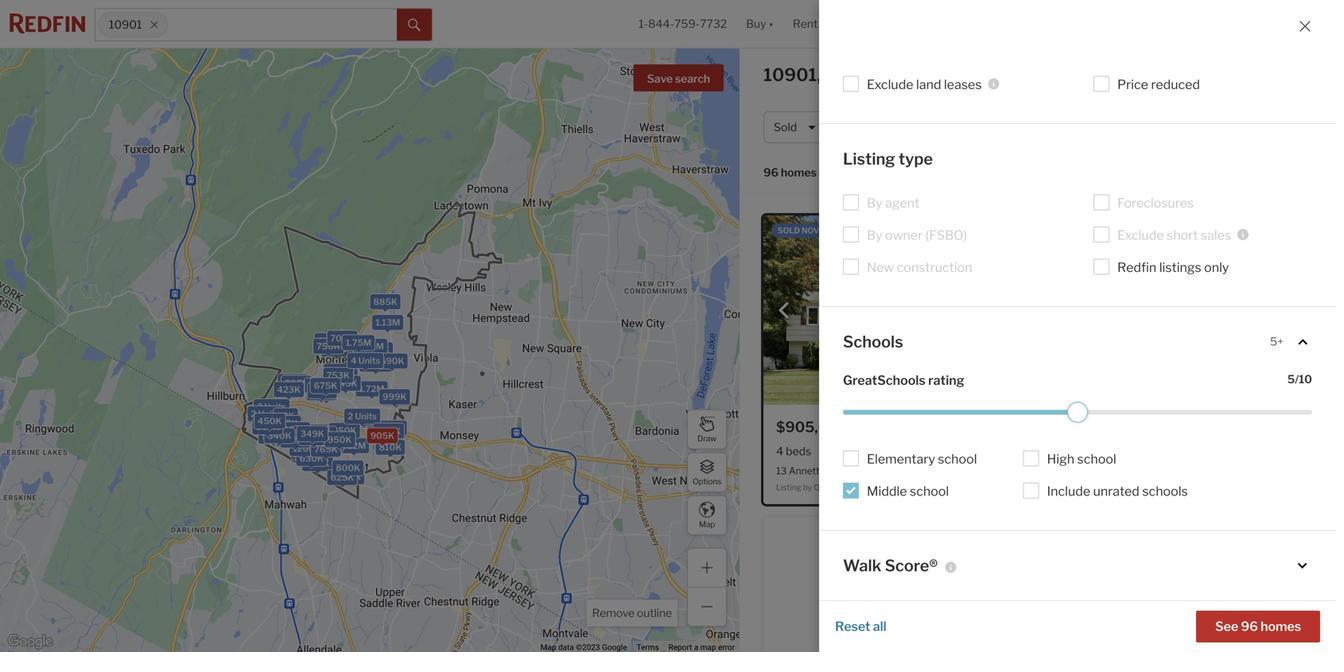 Task type: describe. For each thing, give the bounding box(es) containing it.
10901 inside 206 parkside dr #206, suffern, ny 10901 listing by weichert realtors
[[1213, 465, 1242, 477]]

10901 inside 13 annette ln, airmont, ny 10901 listing by q home sales
[[899, 465, 927, 477]]

include unrated schools
[[1047, 484, 1188, 499]]

423k
[[277, 385, 301, 395]]

1 horizontal spatial listing
[[843, 149, 896, 169]]

remove
[[592, 607, 635, 620]]

ft
[[926, 445, 935, 458]]

0 horizontal spatial ny
[[825, 64, 851, 86]]

new
[[867, 260, 894, 275]]

save
[[647, 72, 673, 86]]

walk score® link
[[843, 555, 1313, 577]]

all
[[873, 619, 887, 634]]

outline
[[637, 607, 672, 620]]

elementary school
[[867, 451, 977, 467]]

greatschools rating
[[843, 373, 965, 388]]

price reduced
[[1118, 77, 1200, 92]]

price for price reduced
[[1118, 77, 1149, 92]]

4 beds
[[776, 445, 812, 458]]

listing inside 13 annette ln, airmont, ny 10901 listing by q home sales
[[776, 483, 802, 492]]

(lot)
[[995, 445, 1015, 458]]

listing type
[[843, 149, 933, 169]]

sale
[[945, 64, 981, 86]]

335k
[[305, 427, 329, 438]]

q
[[814, 483, 820, 492]]

recommended
[[865, 166, 945, 179]]

2023 for sold dec 6, 2023
[[1110, 226, 1130, 235]]

see 96 homes
[[1216, 619, 1301, 634]]

0 horizontal spatial 96
[[764, 166, 779, 179]]

realtors
[[1130, 483, 1162, 492]]

775k
[[308, 448, 331, 458]]

draw
[[698, 434, 717, 443]]

610k
[[311, 386, 334, 396]]

options button
[[687, 453, 727, 492]]

1 bed
[[1057, 445, 1085, 458]]

school for elementary school
[[938, 451, 977, 467]]

for
[[917, 64, 941, 86]]

rating
[[928, 373, 965, 388]]

430k
[[366, 345, 390, 355]]

high
[[1047, 451, 1075, 467]]

837k
[[327, 366, 350, 377]]

see 96 homes button
[[1197, 611, 1321, 643]]

google image
[[4, 632, 56, 652]]

27,
[[1100, 527, 1112, 537]]

sold for sold dec 6, 2023
[[1059, 226, 1081, 235]]

801k
[[370, 429, 393, 439]]

sold for sold sep 27, 2023
[[1059, 527, 1081, 537]]

draw button
[[687, 410, 727, 449]]

975k
[[384, 393, 408, 403]]

753k
[[327, 370, 350, 381]]

remove outline button
[[587, 600, 678, 627]]

price button
[[834, 111, 901, 143]]

640k
[[329, 426, 354, 436]]

by agent
[[867, 195, 920, 211]]

acre
[[970, 445, 992, 458]]

2.42m
[[357, 341, 384, 351]]

all
[[1154, 120, 1168, 134]]

415k
[[306, 430, 328, 441]]

/10
[[1295, 373, 1313, 386]]

10901,
[[764, 64, 822, 86]]

see
[[1216, 619, 1239, 634]]

1 vertical spatial 700k
[[306, 459, 330, 469]]

844-
[[648, 17, 674, 31]]

2023 for sold sep 27, 2023
[[1114, 527, 1135, 537]]

120k
[[293, 443, 315, 454]]

905k
[[370, 431, 395, 441]]

photo of 13 annette ln, airmont, ny 10901 image
[[764, 216, 1029, 405]]

245k
[[295, 444, 319, 454]]

520k
[[273, 415, 296, 426]]

140k
[[310, 443, 332, 453]]

999k
[[383, 392, 407, 402]]

by inside 206 parkside dr #206, suffern, ny 10901 listing by weichert realtors
[[1084, 483, 1093, 492]]

ln,
[[827, 465, 841, 477]]

score®
[[885, 556, 938, 576]]

1 vertical spatial 425k
[[284, 435, 307, 446]]

6,
[[1101, 226, 1108, 235]]

523k
[[310, 388, 333, 398]]

0 vertical spatial 425k
[[274, 419, 298, 429]]

bath
[[1101, 445, 1125, 458]]

4 for 4 units
[[351, 356, 357, 366]]

839k
[[318, 336, 342, 346]]

(fsbo)
[[926, 228, 967, 243]]

school for middle school
[[910, 484, 949, 499]]

include
[[1047, 484, 1091, 499]]

type for home type
[[952, 120, 975, 134]]

•
[[1205, 120, 1208, 134]]

1 horizontal spatial 650k
[[377, 426, 401, 436]]

leases
[[944, 77, 982, 92]]

5
[[1288, 373, 1295, 386]]

home inside 13 annette ln, airmont, ny 10901 listing by q home sales
[[822, 483, 844, 492]]

3 units
[[297, 429, 327, 439]]

home type button
[[908, 111, 1005, 143]]

photo of 206 parkside dr #206, suffern, ny 10901 image
[[1044, 216, 1310, 405]]

759-
[[674, 17, 700, 31]]

remove outline
[[592, 607, 672, 620]]

800k
[[336, 463, 360, 473]]

795k
[[317, 439, 340, 450]]

listings
[[1160, 260, 1202, 275]]

0 horizontal spatial 450k
[[258, 416, 282, 427]]

4 units
[[351, 356, 380, 366]]

1 horizontal spatial 450k
[[351, 413, 376, 424]]

#206,
[[1132, 465, 1158, 477]]

beds / baths button
[[1012, 111, 1118, 143]]

885k
[[373, 297, 398, 307]]

previous button image
[[776, 303, 792, 319]]

1.54m
[[363, 359, 389, 369]]

greatschools
[[843, 373, 926, 388]]



Task type: locate. For each thing, give the bounding box(es) containing it.
exclude for exclude land leases
[[867, 77, 914, 92]]

0 vertical spatial 700k
[[330, 333, 354, 344]]

2 horizontal spatial ny
[[1198, 465, 1211, 477]]

1 by from the left
[[803, 483, 812, 492]]

575k
[[308, 381, 332, 391]]

homes inside button
[[1261, 619, 1301, 634]]

0 horizontal spatial 700k
[[306, 459, 330, 469]]

700k down 775k
[[306, 459, 330, 469]]

1 left bed
[[1057, 445, 1062, 458]]

2 horizontal spatial 10901
[[1213, 465, 1242, 477]]

listing down price button on the top
[[843, 149, 896, 169]]

206 parkside dr #206, suffern, ny 10901 listing by weichert realtors
[[1057, 465, 1242, 492]]

450k
[[351, 413, 376, 424], [258, 416, 282, 427]]

1 horizontal spatial ny
[[883, 465, 897, 477]]

ny down 2,080
[[883, 465, 897, 477]]

exclude for exclude short sales
[[1118, 228, 1164, 243]]

type
[[952, 120, 975, 134], [899, 149, 933, 169]]

10901, ny homes for sale
[[764, 64, 981, 86]]

construction
[[897, 260, 973, 275]]

by
[[803, 483, 812, 492], [1084, 483, 1093, 492]]

4 inside map region
[[351, 356, 357, 366]]

690k
[[380, 356, 405, 366]]

650k
[[332, 425, 357, 436], [377, 426, 401, 436]]

2 by from the left
[[1084, 483, 1093, 492]]

1 left bath
[[1093, 445, 1099, 458]]

home right q
[[822, 483, 844, 492]]

0 vertical spatial 4
[[351, 356, 357, 366]]

1 horizontal spatial 4
[[776, 445, 784, 458]]

675k
[[314, 381, 337, 391], [314, 381, 337, 391]]

homes down 'sold' button
[[781, 166, 817, 179]]

625k
[[330, 473, 354, 483]]

1.75m
[[346, 338, 372, 348]]

4 down 1.75m on the left bottom of page
[[351, 356, 357, 366]]

1 horizontal spatial 96
[[1241, 619, 1258, 634]]

0 horizontal spatial by
[[803, 483, 812, 492]]

0 vertical spatial by
[[867, 195, 883, 211]]

by left agent
[[867, 195, 883, 211]]

home down the land
[[918, 120, 949, 134]]

550k
[[283, 425, 307, 435]]

0 horizontal spatial exclude
[[867, 77, 914, 92]]

739k
[[288, 435, 312, 446]]

96 down sold at the top of page
[[764, 166, 779, 179]]

2 horizontal spatial listing
[[1057, 483, 1082, 492]]

elementary
[[867, 451, 935, 467]]

type down leases
[[952, 120, 975, 134]]

1 horizontal spatial by
[[1084, 483, 1093, 492]]

10901 down sq
[[899, 465, 927, 477]]

price inside price button
[[844, 120, 871, 134]]

0 horizontal spatial 1
[[1057, 445, 1062, 458]]

1 horizontal spatial 10901
[[899, 465, 927, 477]]

0 horizontal spatial price
[[844, 120, 871, 134]]

1 horizontal spatial 475k
[[310, 429, 333, 440]]

7732
[[700, 17, 727, 31]]

0 horizontal spatial 10901
[[109, 18, 142, 31]]

0 horizontal spatial 475k
[[270, 423, 293, 434]]

ny right suffern,
[[1198, 465, 1211, 477]]

type inside button
[[952, 120, 975, 134]]

0 vertical spatial price
[[1118, 77, 1149, 92]]

2 1 from the left
[[1093, 445, 1099, 458]]

0 horizontal spatial 650k
[[332, 425, 357, 436]]

0 horizontal spatial type
[[899, 149, 933, 169]]

665k
[[256, 422, 280, 432]]

weichert
[[1095, 483, 1129, 492]]

sold left 'sep'
[[1059, 527, 1081, 537]]

redfin listings only
[[1118, 260, 1229, 275]]

agent
[[885, 195, 920, 211]]

1 horizontal spatial 700k
[[330, 333, 354, 344]]

ny inside 13 annette ln, airmont, ny 10901 listing by q home sales
[[883, 465, 897, 477]]

reduced
[[1151, 77, 1200, 92]]

remove 10901 image
[[149, 20, 159, 29]]

by left q
[[803, 483, 812, 492]]

2 inside button
[[1210, 120, 1218, 134]]

beds
[[1022, 120, 1049, 134]]

0 vertical spatial 96
[[764, 166, 779, 179]]

1.12m
[[342, 441, 366, 451]]

2,080
[[877, 445, 909, 458]]

by for by owner (fsbo)
[[867, 228, 883, 243]]

ny
[[825, 64, 851, 86], [883, 465, 897, 477], [1198, 465, 1211, 477]]

1 horizontal spatial homes
[[1261, 619, 1301, 634]]

139k
[[294, 447, 317, 457]]

map
[[699, 520, 715, 529]]

sold for sold nov 2, 2023
[[778, 226, 800, 235]]

206
[[1057, 465, 1076, 477]]

475k
[[270, 423, 293, 434], [310, 429, 333, 440]]

walk score®
[[843, 556, 938, 576]]

school for high school
[[1077, 451, 1117, 467]]

1 vertical spatial 4
[[776, 445, 784, 458]]

save search
[[647, 72, 710, 86]]

2023 right 2,
[[830, 226, 850, 235]]

sold nov 2, 2023
[[778, 226, 850, 235]]

exclude up redfin
[[1118, 228, 1164, 243]]

1 vertical spatial by
[[867, 228, 883, 243]]

next button image
[[1001, 303, 1017, 319]]

83k
[[277, 411, 295, 421]]

995k
[[337, 472, 361, 482]]

2023 for sold nov 2, 2023
[[830, 226, 850, 235]]

0 horizontal spatial 4
[[351, 356, 357, 366]]

1 horizontal spatial exclude
[[1118, 228, 1164, 243]]

sold dec 6, 2023
[[1059, 226, 1130, 235]]

listing down 13
[[776, 483, 802, 492]]

map region
[[0, 24, 813, 652]]

0 vertical spatial homes
[[781, 166, 817, 179]]

1 vertical spatial exclude
[[1118, 228, 1164, 243]]

1 vertical spatial price
[[844, 120, 871, 134]]

845k
[[333, 378, 358, 389]]

baths
[[839, 445, 868, 458]]

96 homes
[[764, 166, 817, 179]]

96 right see
[[1241, 619, 1258, 634]]

1-844-759-7732
[[639, 17, 727, 31]]

2023 right 6,
[[1110, 226, 1130, 235]]

exclude short sales
[[1118, 228, 1232, 243]]

listing down 206
[[1057, 483, 1082, 492]]

4 for 4 beds
[[776, 445, 784, 458]]

305k
[[302, 433, 326, 443], [302, 433, 326, 443]]

new construction
[[867, 260, 973, 275]]

5 /10
[[1288, 373, 1313, 386]]

10901 left remove 10901 icon
[[109, 18, 142, 31]]

ny right 10901,
[[825, 64, 851, 86]]

1 for 1 bath
[[1093, 445, 1099, 458]]

450k up '525k'
[[258, 416, 282, 427]]

by owner (fsbo)
[[867, 228, 967, 243]]

700k up 1.10m in the left of the page
[[330, 333, 354, 344]]

425k up 340k
[[274, 419, 298, 429]]

1
[[1057, 445, 1062, 458], [1093, 445, 1099, 458]]

sold left dec
[[1059, 226, 1081, 235]]

450k up 801k
[[351, 413, 376, 424]]

1 vertical spatial homes
[[1261, 619, 1301, 634]]

3
[[297, 429, 303, 439]]

by
[[867, 195, 883, 211], [867, 228, 883, 243]]

short
[[1167, 228, 1198, 243]]

land
[[916, 77, 941, 92]]

955k
[[330, 371, 354, 381]]

homes right see
[[1261, 619, 1301, 634]]

bed
[[1065, 445, 1085, 458]]

sold button
[[764, 111, 827, 143]]

by for by agent
[[867, 195, 883, 211]]

0 horizontal spatial homes
[[781, 166, 817, 179]]

1-
[[639, 17, 648, 31]]

1 by from the top
[[867, 195, 883, 211]]

96
[[764, 166, 779, 179], [1241, 619, 1258, 634]]

None range field
[[843, 402, 1313, 423]]

2 by from the top
[[867, 228, 883, 243]]

sold
[[778, 226, 800, 235], [1059, 226, 1081, 235], [1059, 527, 1081, 537]]

ny inside 206 parkside dr #206, suffern, ny 10901 listing by weichert realtors
[[1198, 465, 1211, 477]]

listing inside 206 parkside dr #206, suffern, ny 10901 listing by weichert realtors
[[1057, 483, 1082, 492]]

type down home type
[[899, 149, 933, 169]]

high school
[[1047, 451, 1117, 467]]

recommended button
[[862, 165, 958, 180]]

650k up 1.12m
[[332, 425, 357, 436]]

sold left nov
[[778, 226, 800, 235]]

420k
[[280, 434, 304, 444]]

type for listing type
[[899, 149, 933, 169]]

425k down "550k"
[[284, 435, 307, 446]]

10901 right suffern,
[[1213, 465, 1242, 477]]

by down parkside
[[1084, 483, 1093, 492]]

2023
[[830, 226, 850, 235], [1110, 226, 1130, 235], [1114, 527, 1135, 537]]

1 vertical spatial type
[[899, 149, 933, 169]]

1 horizontal spatial price
[[1118, 77, 1149, 92]]

exclude left the land
[[867, 77, 914, 92]]

dr
[[1119, 465, 1130, 477]]

only
[[1204, 260, 1229, 275]]

1 horizontal spatial type
[[952, 120, 975, 134]]

/
[[1051, 120, 1055, 134]]

130k
[[310, 438, 333, 448]]

0 horizontal spatial listing
[[776, 483, 802, 492]]

595k
[[285, 378, 309, 389]]

price left reduced
[[1118, 77, 1149, 92]]

schools
[[1143, 484, 1188, 499]]

1 vertical spatial 96
[[1241, 619, 1258, 634]]

0 vertical spatial exclude
[[867, 77, 914, 92]]

255k
[[304, 439, 327, 449]]

4 left the beds
[[776, 445, 784, 458]]

1 horizontal spatial 1
[[1093, 445, 1099, 458]]

0 vertical spatial home
[[918, 120, 949, 134]]

photo of 148 doxbury ln, suffern, ny 10901 image
[[1044, 517, 1310, 652]]

beds
[[786, 445, 812, 458]]

1 vertical spatial home
[[822, 483, 844, 492]]

home inside button
[[918, 120, 949, 134]]

price up listing type
[[844, 120, 871, 134]]

715k
[[270, 422, 292, 433]]

search
[[675, 72, 710, 86]]

2.5
[[820, 445, 837, 458]]

by inside 13 annette ln, airmont, ny 10901 listing by q home sales
[[803, 483, 812, 492]]

650k up the 810k
[[377, 426, 401, 436]]

submit search image
[[408, 19, 421, 32]]

328k
[[305, 429, 329, 439]]

1 horizontal spatial home
[[918, 120, 949, 134]]

96 inside button
[[1241, 619, 1258, 634]]

by left "owner"
[[867, 228, 883, 243]]

0 horizontal spatial home
[[822, 483, 844, 492]]

750k
[[317, 341, 340, 352]]

redfin
[[1118, 260, 1157, 275]]

annette
[[789, 465, 825, 477]]

2023 right 27,
[[1114, 527, 1135, 537]]

middle school
[[867, 484, 949, 499]]

map button
[[687, 496, 727, 535]]

700k
[[330, 333, 354, 344], [306, 459, 330, 469]]

unrated
[[1093, 484, 1140, 499]]

1 for 1 bed
[[1057, 445, 1062, 458]]

suffern,
[[1160, 465, 1196, 477]]

1 1 from the left
[[1057, 445, 1062, 458]]

price for price
[[844, 120, 871, 134]]

exclude
[[867, 77, 914, 92], [1118, 228, 1164, 243]]

0 vertical spatial type
[[952, 120, 975, 134]]



Task type: vqa. For each thing, say whether or not it's contained in the screenshot.
Mortgage ▾
no



